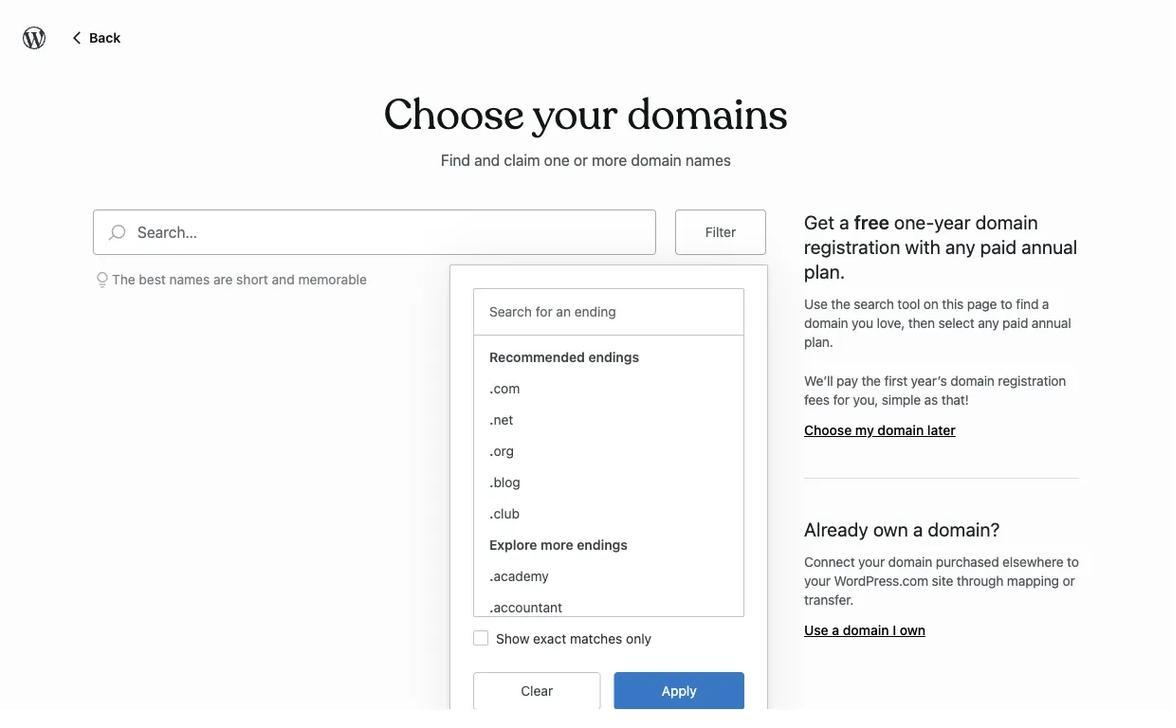 Task type: locate. For each thing, give the bounding box(es) containing it.
the
[[831, 296, 851, 312], [862, 373, 881, 389]]

choose inside choose your domains find and claim one or more domain names
[[384, 89, 525, 142]]

1 vertical spatial more
[[541, 537, 574, 552]]

paid inside 'use the search tool on this page to find a domain you love, then select any paid annual plan.'
[[1003, 315, 1029, 331]]

. for com
[[489, 380, 494, 396]]

0 vertical spatial more
[[592, 151, 627, 169]]

. up . net
[[489, 380, 494, 396]]

annual up find
[[1022, 235, 1078, 257]]

more right the explore on the bottom of the page
[[541, 537, 574, 552]]

domain inside connect your domain purchased elsewhere to your wordpress.com site through mapping or transfer.
[[889, 554, 933, 570]]

Show exact matches only checkbox
[[473, 631, 489, 646]]

1 vertical spatial your
[[804, 573, 831, 589]]

your up wordpress.com
[[859, 554, 885, 570]]

any down year
[[946, 235, 976, 257]]

1 vertical spatial registration
[[998, 373, 1066, 389]]

or right one
[[574, 151, 588, 169]]

a right get
[[840, 210, 850, 233]]

0 horizontal spatial and
[[272, 272, 295, 287]]

1 horizontal spatial and
[[474, 151, 500, 169]]

choose
[[384, 89, 525, 142], [804, 422, 852, 438]]

paid up 'page'
[[981, 235, 1017, 257]]

None text field
[[489, 294, 739, 330]]

to
[[1001, 296, 1013, 312], [1067, 554, 1079, 570]]

exact
[[533, 631, 567, 646]]

and right "find"
[[474, 151, 500, 169]]

more
[[592, 151, 627, 169], [541, 537, 574, 552]]

one-year domain registration with any paid annual plan.
[[804, 210, 1078, 282]]

0 horizontal spatial registration
[[804, 235, 901, 257]]

i
[[893, 623, 897, 638]]

0 horizontal spatial any
[[946, 235, 976, 257]]

1 horizontal spatial choose
[[804, 422, 852, 438]]

Search for an ending text field
[[489, 301, 726, 323]]

domain up that!
[[951, 373, 995, 389]]

7 . from the top
[[489, 599, 494, 615]]

0 vertical spatial your
[[859, 554, 885, 570]]

. accountant
[[489, 599, 563, 615]]

own up wordpress.com
[[874, 518, 909, 540]]

domain for my
[[878, 422, 924, 438]]

0 horizontal spatial choose
[[384, 89, 525, 142]]

0 vertical spatial paid
[[981, 235, 1017, 257]]

use
[[804, 296, 828, 312], [804, 623, 829, 638]]

0 vertical spatial any
[[946, 235, 976, 257]]

any down 'page'
[[978, 315, 999, 331]]

simple
[[882, 392, 921, 408]]

you,
[[853, 392, 879, 408]]

fees
[[804, 392, 830, 408]]

already own a domain?
[[804, 518, 1000, 540]]

one
[[544, 151, 570, 169]]

annual down find
[[1032, 315, 1072, 331]]

paid down find
[[1003, 315, 1029, 331]]

. down . org
[[489, 474, 494, 490]]

annual
[[1022, 235, 1078, 257], [1032, 315, 1072, 331]]

this
[[942, 296, 964, 312]]

use down transfer.
[[804, 623, 829, 638]]

choose for my
[[804, 422, 852, 438]]

domain inside one-year domain registration with any paid annual plan.
[[976, 210, 1039, 233]]

domain
[[976, 210, 1039, 233], [804, 315, 849, 331], [951, 373, 995, 389], [878, 422, 924, 438], [889, 554, 933, 570], [843, 623, 889, 638]]

your up transfer.
[[804, 573, 831, 589]]

purchased
[[936, 554, 999, 570]]

find
[[441, 151, 471, 169]]

0 vertical spatial or
[[574, 151, 588, 169]]

1 horizontal spatial to
[[1067, 554, 1079, 570]]

domain down simple on the right bottom
[[878, 422, 924, 438]]

. down the explore on the bottom of the page
[[489, 568, 494, 584]]

filter button
[[675, 209, 766, 255]]

1 use from the top
[[804, 296, 828, 312]]

0 horizontal spatial more
[[541, 537, 574, 552]]

domain names
[[631, 151, 731, 169]]

domain inside we'll pay the first year's domain registration fees for you, simple as that!
[[951, 373, 995, 389]]

choose your domains find and claim one or more domain names
[[384, 89, 788, 169]]

choose for your domains
[[384, 89, 525, 142]]

None search field
[[93, 209, 656, 255]]

0 vertical spatial choose
[[384, 89, 525, 142]]

use inside 'use the search tool on this page to find a domain you love, then select any paid annual plan.'
[[804, 296, 828, 312]]

. for net
[[489, 412, 494, 427]]

get
[[804, 210, 835, 233]]

0 vertical spatial plan.
[[804, 260, 845, 282]]

plan.
[[804, 260, 845, 282], [804, 334, 833, 350]]

1 vertical spatial and
[[272, 272, 295, 287]]

the left search
[[831, 296, 851, 312]]

and
[[474, 151, 500, 169], [272, 272, 295, 287]]

1 vertical spatial any
[[978, 315, 999, 331]]

. down . blog
[[489, 505, 494, 521]]

that!
[[942, 392, 969, 408]]

registration
[[804, 235, 901, 257], [998, 373, 1066, 389]]

6 . from the top
[[489, 568, 494, 584]]

0 vertical spatial annual
[[1022, 235, 1078, 257]]

2 use from the top
[[804, 623, 829, 638]]

.
[[489, 380, 494, 396], [489, 412, 494, 427], [489, 443, 494, 458], [489, 474, 494, 490], [489, 505, 494, 521], [489, 568, 494, 584], [489, 599, 494, 615]]

own right i
[[900, 623, 926, 638]]

0 vertical spatial the
[[831, 296, 851, 312]]

your domains
[[533, 89, 788, 142]]

accountant
[[494, 599, 563, 615]]

more inside domain search filters tooltip
[[541, 537, 574, 552]]

a down transfer.
[[832, 623, 840, 638]]

we'll
[[804, 373, 833, 389]]

registration down find
[[998, 373, 1066, 389]]

or right "mapping"
[[1063, 573, 1075, 589]]

. up . org
[[489, 412, 494, 427]]

5 . from the top
[[489, 505, 494, 521]]

1 vertical spatial annual
[[1032, 315, 1072, 331]]

use for use the search tool on this page to find a domain you love, then select any paid annual plan.
[[804, 296, 828, 312]]

use left search
[[804, 296, 828, 312]]

plan. up we'll
[[804, 334, 833, 350]]

1 horizontal spatial registration
[[998, 373, 1066, 389]]

. academy
[[489, 568, 549, 584]]

1 . from the top
[[489, 380, 494, 396]]

1 vertical spatial the
[[862, 373, 881, 389]]

domain left you
[[804, 315, 849, 331]]

2 . from the top
[[489, 412, 494, 427]]

your
[[859, 554, 885, 570], [804, 573, 831, 589]]

plan. down get
[[804, 260, 845, 282]]

0 vertical spatial use
[[804, 296, 828, 312]]

and right the short
[[272, 272, 295, 287]]

the inside we'll pay the first year's domain registration fees for you, simple as that!
[[862, 373, 881, 389]]

to left find
[[1001, 296, 1013, 312]]

0 vertical spatial endings
[[589, 349, 639, 365]]

endings right the explore on the bottom of the page
[[577, 537, 628, 552]]

1 horizontal spatial or
[[1063, 573, 1075, 589]]

3 . from the top
[[489, 443, 494, 458]]

more right one
[[592, 151, 627, 169]]

endings down search for an ending text box
[[589, 349, 639, 365]]

1 plan. from the top
[[804, 260, 845, 282]]

more inside choose your domains find and claim one or more domain names
[[592, 151, 627, 169]]

or inside choose your domains find and claim one or more domain names
[[574, 151, 588, 169]]

net
[[494, 412, 513, 427]]

the up the "you,"
[[862, 373, 881, 389]]

0 vertical spatial to
[[1001, 296, 1013, 312]]

as
[[925, 392, 938, 408]]

show
[[496, 631, 530, 646]]

transfer.
[[804, 592, 854, 608]]

0 horizontal spatial or
[[574, 151, 588, 169]]

domain right year
[[976, 210, 1039, 233]]

1 vertical spatial paid
[[1003, 315, 1029, 331]]

registration down get a free
[[804, 235, 901, 257]]

1 horizontal spatial more
[[592, 151, 627, 169]]

. org
[[489, 443, 514, 458]]

1 horizontal spatial the
[[862, 373, 881, 389]]

the inside 'use the search tool on this page to find a domain you love, then select any paid annual plan.'
[[831, 296, 851, 312]]

0 horizontal spatial to
[[1001, 296, 1013, 312]]

1 vertical spatial to
[[1067, 554, 1079, 570]]

. down . academy
[[489, 599, 494, 615]]

we'll pay the first year's domain registration fees for you, simple as that!
[[804, 373, 1066, 408]]

matches
[[570, 631, 623, 646]]

page
[[967, 296, 997, 312]]

4 . from the top
[[489, 474, 494, 490]]

domain down already own a domain?
[[889, 554, 933, 570]]

. for accountant
[[489, 599, 494, 615]]

any
[[946, 235, 976, 257], [978, 315, 999, 331]]

1 vertical spatial use
[[804, 623, 829, 638]]

own
[[874, 518, 909, 540], [900, 623, 926, 638]]

apply
[[662, 683, 697, 699]]

2 plan. from the top
[[804, 334, 833, 350]]

0 vertical spatial registration
[[804, 235, 901, 257]]

a right find
[[1042, 296, 1049, 312]]

clear
[[521, 683, 553, 699]]

paid inside one-year domain registration with any paid annual plan.
[[981, 235, 1017, 257]]

filter
[[706, 224, 736, 240]]

1 horizontal spatial any
[[978, 315, 999, 331]]

. down . net
[[489, 443, 494, 458]]

0 vertical spatial and
[[474, 151, 500, 169]]

paid
[[981, 235, 1017, 257], [1003, 315, 1029, 331]]

1 vertical spatial choose
[[804, 422, 852, 438]]

use a domain i own
[[804, 623, 926, 638]]

to inside connect your domain purchased elsewhere to your wordpress.com site through mapping or transfer.
[[1067, 554, 1079, 570]]

choose down fees
[[804, 422, 852, 438]]

1 vertical spatial plan.
[[804, 334, 833, 350]]

1 vertical spatial or
[[1063, 573, 1075, 589]]

choose up "find"
[[384, 89, 525, 142]]

to right elsewhere
[[1067, 554, 1079, 570]]

endings
[[589, 349, 639, 365], [577, 537, 628, 552]]

and inside choose your domains find and claim one or more domain names
[[474, 151, 500, 169]]

annual inside 'use the search tool on this page to find a domain you love, then select any paid annual plan.'
[[1032, 315, 1072, 331]]

domain left i
[[843, 623, 889, 638]]

or
[[574, 151, 588, 169], [1063, 573, 1075, 589]]

0 horizontal spatial the
[[831, 296, 851, 312]]

connect
[[804, 554, 855, 570]]

use the search tool on this page to find a domain you love, then select any paid annual plan.
[[804, 296, 1072, 350]]



Task type: vqa. For each thing, say whether or not it's contained in the screenshot.
simple
yes



Task type: describe. For each thing, give the bounding box(es) containing it.
1 horizontal spatial your
[[859, 554, 885, 570]]

domain inside 'use the search tool on this page to find a domain you love, then select any paid annual plan.'
[[804, 315, 849, 331]]

explore
[[489, 537, 537, 552]]

site
[[932, 573, 954, 589]]

1 vertical spatial own
[[900, 623, 926, 638]]

academy
[[494, 568, 549, 584]]

get a free
[[804, 210, 890, 233]]

a inside 'use the search tool on this page to find a domain you love, then select any paid annual plan.'
[[1042, 296, 1049, 312]]

club
[[494, 505, 520, 521]]

. for academy
[[489, 568, 494, 584]]

clear button
[[473, 672, 601, 710]]

annual inside one-year domain registration with any paid annual plan.
[[1022, 235, 1078, 257]]

pay
[[837, 373, 858, 389]]

recommended
[[489, 349, 585, 365]]

the best names are short and memorable
[[112, 272, 367, 287]]

with
[[905, 235, 941, 257]]

first
[[885, 373, 908, 389]]

are
[[213, 272, 233, 287]]

search
[[854, 296, 894, 312]]

use a domain i own button
[[804, 623, 926, 638]]

. for org
[[489, 443, 494, 458]]

blog
[[494, 474, 521, 490]]

domain search filters tooltip
[[450, 255, 768, 711]]

domain for a
[[843, 623, 889, 638]]

wordpress.com
[[834, 573, 929, 589]]

tool
[[898, 296, 920, 312]]

to inside 'use the search tool on this page to find a domain you love, then select any paid annual plan.'
[[1001, 296, 1013, 312]]

for
[[833, 392, 850, 408]]

find
[[1016, 296, 1039, 312]]

year
[[935, 210, 971, 233]]

. com
[[489, 380, 520, 396]]

or inside connect your domain purchased elsewhere to your wordpress.com site through mapping or transfer.
[[1063, 573, 1075, 589]]

select
[[939, 315, 975, 331]]

com
[[494, 380, 520, 396]]

domain for year
[[976, 210, 1039, 233]]

apply button
[[614, 672, 745, 710]]

explore more endings
[[489, 537, 628, 552]]

memorable
[[298, 272, 367, 287]]

. club
[[489, 505, 520, 521]]

on
[[924, 296, 939, 312]]

plan. inside one-year domain registration with any paid annual plan.
[[804, 260, 845, 282]]

my
[[856, 422, 874, 438]]

names
[[169, 272, 210, 287]]

back link
[[68, 26, 121, 48]]

mapping
[[1007, 573, 1060, 589]]

choose my domain later button
[[804, 422, 956, 438]]

the
[[112, 272, 135, 287]]

0 horizontal spatial your
[[804, 573, 831, 589]]

choose my domain later
[[804, 422, 956, 438]]

use for use a domain i own
[[804, 623, 829, 638]]

. for club
[[489, 505, 494, 521]]

1 vertical spatial endings
[[577, 537, 628, 552]]

then
[[909, 315, 935, 331]]

you
[[852, 315, 874, 331]]

domain for your
[[889, 554, 933, 570]]

recommended endings
[[489, 349, 639, 365]]

. for blog
[[489, 474, 494, 490]]

back
[[89, 30, 121, 46]]

show exact matches only
[[496, 631, 652, 646]]

one-
[[895, 210, 935, 233]]

. net
[[489, 412, 513, 427]]

domain?
[[928, 518, 1000, 540]]

registration inside we'll pay the first year's domain registration fees for you, simple as that!
[[998, 373, 1066, 389]]

already
[[804, 518, 869, 540]]

any inside one-year domain registration with any paid annual plan.
[[946, 235, 976, 257]]

What would you like your domain name to be? search field
[[138, 210, 655, 254]]

plan. inside 'use the search tool on this page to find a domain you love, then select any paid annual plan.'
[[804, 334, 833, 350]]

free
[[854, 210, 890, 233]]

short
[[236, 272, 268, 287]]

year's
[[911, 373, 947, 389]]

love,
[[877, 315, 905, 331]]

claim
[[504, 151, 540, 169]]

best
[[139, 272, 166, 287]]

later
[[928, 422, 956, 438]]

any inside 'use the search tool on this page to find a domain you love, then select any paid annual plan.'
[[978, 315, 999, 331]]

registration inside one-year domain registration with any paid annual plan.
[[804, 235, 901, 257]]

org
[[494, 443, 514, 458]]

through
[[957, 573, 1004, 589]]

only
[[626, 631, 652, 646]]

elsewhere
[[1003, 554, 1064, 570]]

connect your domain purchased elsewhere to your wordpress.com site through mapping or transfer.
[[804, 554, 1079, 608]]

a left 'domain?' on the right bottom
[[913, 518, 924, 540]]

0 vertical spatial own
[[874, 518, 909, 540]]

. blog
[[489, 474, 521, 490]]



